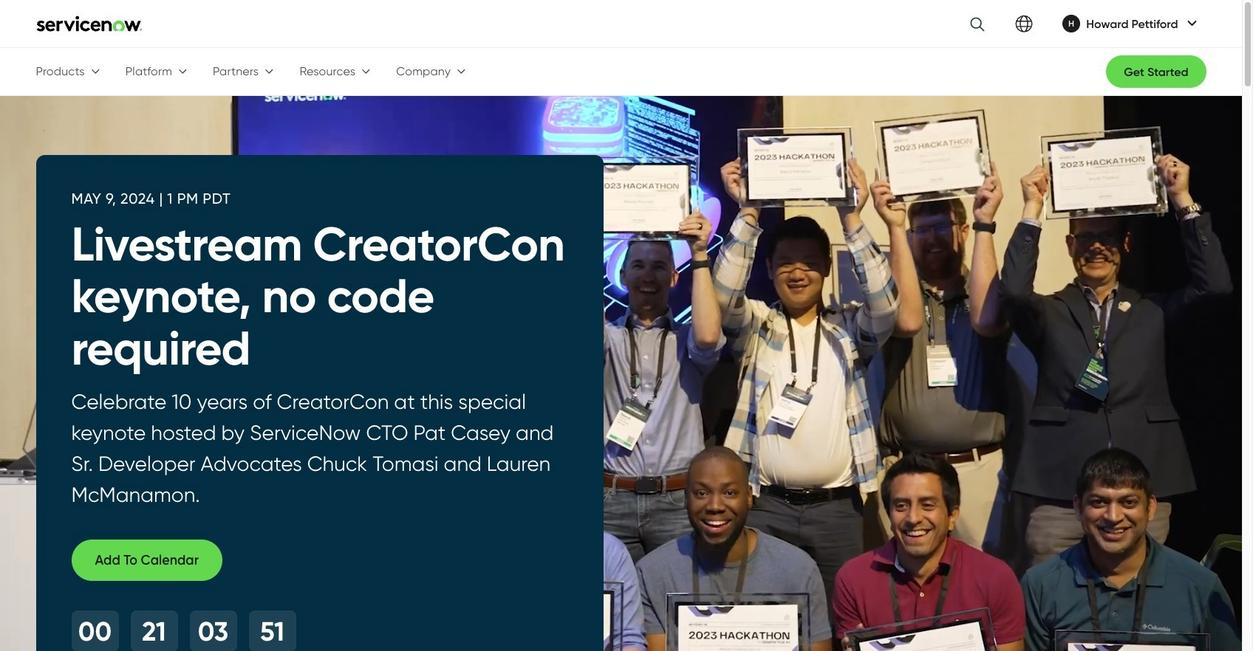 Task type: describe. For each thing, give the bounding box(es) containing it.
arc image
[[1188, 17, 1198, 29]]

select your country image
[[1016, 15, 1034, 33]]



Task type: vqa. For each thing, say whether or not it's contained in the screenshot.
Select your country icon
yes



Task type: locate. For each thing, give the bounding box(es) containing it.
servicenow image
[[36, 15, 142, 33]]



